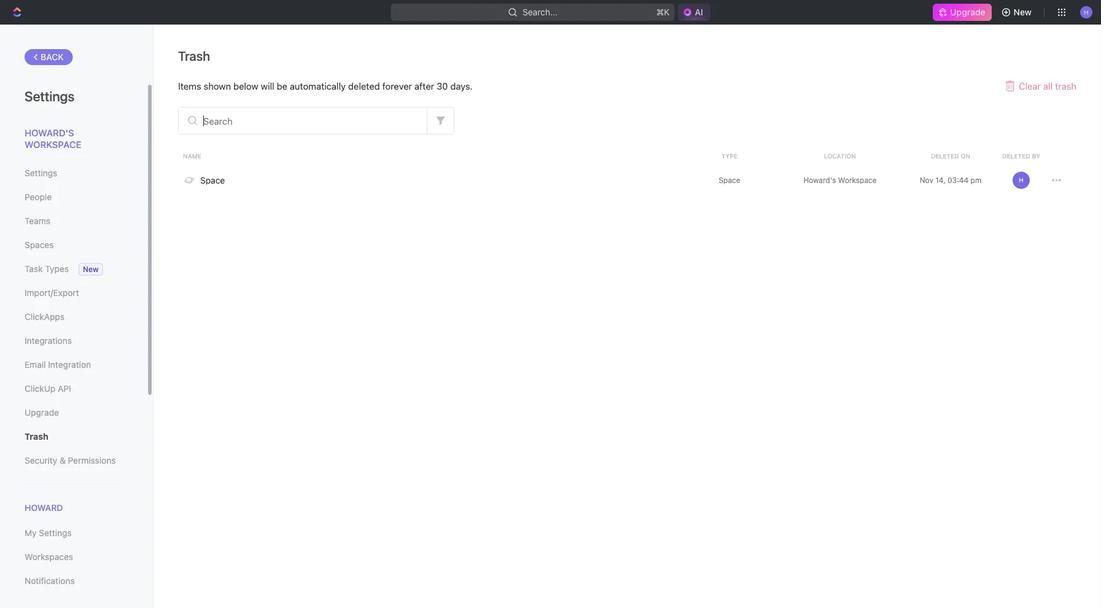 Task type: locate. For each thing, give the bounding box(es) containing it.
0 horizontal spatial deleted
[[931, 152, 959, 159]]

14,
[[936, 176, 946, 185]]

howard's
[[25, 127, 74, 138], [804, 176, 836, 185]]

nov
[[920, 176, 934, 185]]

1 vertical spatial new
[[83, 265, 99, 274]]

upgrade left new button
[[950, 7, 986, 17]]

2 deleted from the left
[[1002, 152, 1031, 159]]

howard's up settings link
[[25, 127, 74, 138]]

0 horizontal spatial workspace
[[25, 139, 81, 150]]

h inside dropdown button
[[1084, 8, 1089, 16]]

0 horizontal spatial howard's
[[25, 127, 74, 138]]

settings right the my
[[39, 528, 72, 538]]

h button
[[1077, 2, 1096, 22]]

0 vertical spatial trash
[[178, 48, 210, 63]]

settings
[[25, 88, 75, 104], [25, 168, 57, 178], [39, 528, 72, 538]]

items
[[178, 80, 201, 91]]

space down name
[[200, 175, 225, 185]]

howard's down location
[[804, 176, 836, 185]]

new button
[[997, 2, 1039, 22]]

task types
[[25, 264, 69, 274]]

clickup api link
[[25, 378, 122, 399]]

howard's workspace
[[25, 127, 81, 150], [804, 176, 877, 185]]

1 vertical spatial trash
[[25, 431, 48, 442]]

1 horizontal spatial deleted
[[1002, 152, 1031, 159]]

notifications link
[[25, 571, 122, 592]]

deleted for deleted on
[[931, 152, 959, 159]]

1 horizontal spatial upgrade
[[950, 7, 986, 17]]

0 horizontal spatial new
[[83, 265, 99, 274]]

deleted left on
[[931, 152, 959, 159]]

0 vertical spatial new
[[1014, 7, 1032, 17]]

notifications
[[25, 576, 75, 586]]

upgrade link up trash link
[[25, 402, 122, 423]]

deleted left by
[[1002, 152, 1031, 159]]

trash up security
[[25, 431, 48, 442]]

⌘k
[[656, 7, 670, 17]]

clickapps
[[25, 312, 64, 322]]

1 horizontal spatial h
[[1084, 8, 1089, 16]]

1 deleted from the left
[[931, 152, 959, 159]]

h
[[1084, 8, 1089, 16], [1019, 177, 1024, 184]]

0 vertical spatial howard's
[[25, 127, 74, 138]]

deleted on
[[931, 152, 971, 159]]

1 horizontal spatial upgrade link
[[933, 4, 992, 21]]

&
[[60, 455, 66, 466]]

1 horizontal spatial space
[[719, 176, 741, 185]]

upgrade link left new button
[[933, 4, 992, 21]]

integrations
[[25, 336, 72, 346]]

types
[[45, 264, 69, 274]]

trash
[[178, 48, 210, 63], [25, 431, 48, 442]]

settings element
[[0, 25, 154, 608]]

1 vertical spatial howard's
[[804, 176, 836, 185]]

settings up people
[[25, 168, 57, 178]]

permissions
[[68, 455, 116, 466]]

upgrade inside settings element
[[25, 408, 59, 418]]

space
[[200, 175, 225, 185], [719, 176, 741, 185]]

1 horizontal spatial howard's workspace
[[804, 176, 877, 185]]

0 horizontal spatial upgrade link
[[25, 402, 122, 423]]

teams
[[25, 216, 50, 226]]

0 horizontal spatial h
[[1019, 177, 1024, 184]]

trash up 'items'
[[178, 48, 210, 63]]

new
[[1014, 7, 1032, 17], [83, 265, 99, 274]]

0 horizontal spatial trash
[[25, 431, 48, 442]]

1 vertical spatial upgrade
[[25, 408, 59, 418]]

deleted for deleted by
[[1002, 152, 1031, 159]]

nov 14, 03:44 pm
[[920, 176, 982, 185]]

be
[[277, 80, 287, 91]]

1 vertical spatial upgrade link
[[25, 402, 122, 423]]

new inside button
[[1014, 7, 1032, 17]]

days.
[[450, 80, 473, 91]]

upgrade down clickup
[[25, 408, 59, 418]]

howard
[[25, 503, 63, 513]]

clickup
[[25, 384, 55, 394]]

howard's workspace down location
[[804, 176, 877, 185]]

workspace up settings link
[[25, 139, 81, 150]]

settings down back link
[[25, 88, 75, 104]]

below
[[233, 80, 258, 91]]

clear
[[1019, 80, 1041, 91]]

workspace
[[25, 139, 81, 150], [838, 176, 877, 185]]

2 vertical spatial settings
[[39, 528, 72, 538]]

items shown below will be automatically deleted forever after 30 days.
[[178, 80, 473, 91]]

0 horizontal spatial upgrade
[[25, 408, 59, 418]]

1 vertical spatial workspace
[[838, 176, 877, 185]]

1 vertical spatial howard's workspace
[[804, 176, 877, 185]]

deleted
[[931, 152, 959, 159], [1002, 152, 1031, 159]]

03:44
[[948, 176, 969, 185]]

ai
[[695, 7, 703, 17]]

email
[[25, 360, 46, 370]]

0 vertical spatial workspace
[[25, 139, 81, 150]]

space down type
[[719, 176, 741, 185]]

0 horizontal spatial howard's workspace
[[25, 127, 81, 150]]

1 horizontal spatial new
[[1014, 7, 1032, 17]]

howard's inside settings element
[[25, 127, 74, 138]]

upgrade
[[950, 7, 986, 17], [25, 408, 59, 418]]

clickup api
[[25, 384, 71, 394]]

email integration
[[25, 360, 91, 370]]

0 vertical spatial howard's workspace
[[25, 127, 81, 150]]

1 vertical spatial h
[[1019, 177, 1024, 184]]

back link
[[25, 49, 73, 65]]

workspace down location
[[838, 176, 877, 185]]

security & permissions
[[25, 455, 116, 466]]

settings link
[[25, 163, 122, 184]]

workspaces link
[[25, 547, 122, 568]]

howard's workspace up settings link
[[25, 127, 81, 150]]

upgrade link
[[933, 4, 992, 21], [25, 402, 122, 423]]

my
[[25, 528, 37, 538]]

0 vertical spatial h
[[1084, 8, 1089, 16]]



Task type: vqa. For each thing, say whether or not it's contained in the screenshot.
Docs for Client 2 Scope of Work Docs
no



Task type: describe. For each thing, give the bounding box(es) containing it.
back
[[41, 52, 64, 62]]

spaces link
[[25, 235, 122, 256]]

will
[[261, 80, 274, 91]]

0 horizontal spatial space
[[200, 175, 225, 185]]

forever
[[382, 80, 412, 91]]

deleted by
[[1002, 152, 1041, 159]]

1 horizontal spatial trash
[[178, 48, 210, 63]]

api
[[58, 384, 71, 394]]

1 horizontal spatial howard's
[[804, 176, 836, 185]]

0 vertical spatial settings
[[25, 88, 75, 104]]

dropdown menu image
[[1052, 176, 1061, 185]]

import/export link
[[25, 283, 122, 303]]

email integration link
[[25, 354, 122, 375]]

trash inside trash link
[[25, 431, 48, 442]]

integrations link
[[25, 330, 122, 351]]

integration
[[48, 360, 91, 370]]

workspace inside settings element
[[25, 139, 81, 150]]

1 horizontal spatial workspace
[[838, 176, 877, 185]]

trash link
[[25, 426, 122, 447]]

trash
[[1055, 80, 1077, 91]]

my settings link
[[25, 523, 122, 544]]

security & permissions link
[[25, 450, 122, 471]]

type
[[722, 152, 738, 159]]

howard's workspace inside settings element
[[25, 127, 81, 150]]

people link
[[25, 187, 122, 208]]

workspaces
[[25, 552, 73, 562]]

spaces
[[25, 240, 54, 250]]

all
[[1044, 80, 1053, 91]]

pm
[[971, 176, 982, 185]]

1 vertical spatial settings
[[25, 168, 57, 178]]

by
[[1032, 152, 1041, 159]]

my settings
[[25, 528, 72, 538]]

Search text field
[[179, 107, 427, 134]]

0 vertical spatial upgrade link
[[933, 4, 992, 21]]

import/export
[[25, 288, 79, 298]]

location
[[824, 152, 856, 159]]

30
[[437, 80, 448, 91]]

people
[[25, 192, 52, 202]]

after
[[415, 80, 434, 91]]

new inside settings element
[[83, 265, 99, 274]]

name
[[183, 152, 201, 159]]

search...
[[523, 7, 558, 17]]

teams link
[[25, 211, 122, 232]]

clickapps link
[[25, 307, 122, 327]]

automatically
[[290, 80, 346, 91]]

security
[[25, 455, 57, 466]]

0 vertical spatial upgrade
[[950, 7, 986, 17]]

on
[[961, 152, 971, 159]]

clear all trash
[[1019, 80, 1077, 91]]

ai button
[[678, 4, 711, 21]]

deleted
[[348, 80, 380, 91]]

task
[[25, 264, 43, 274]]

shown
[[204, 80, 231, 91]]



